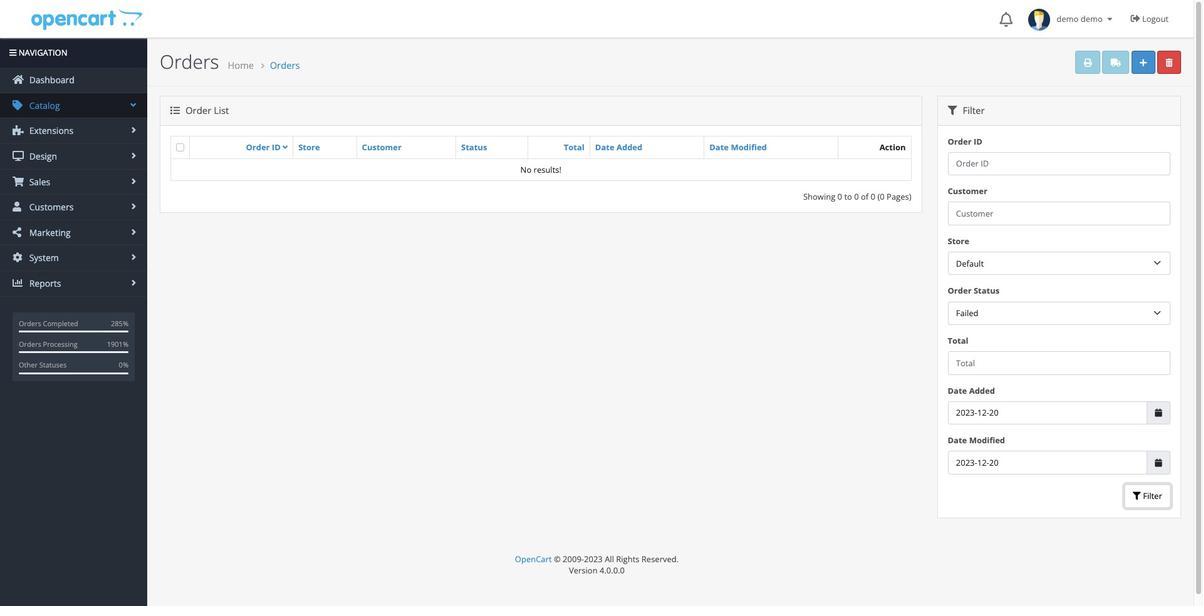 Task type: vqa. For each thing, say whether or not it's contained in the screenshot.
second $23.00 from the left
no



Task type: locate. For each thing, give the bounding box(es) containing it.
filter
[[960, 104, 985, 117], [1141, 491, 1162, 502]]

order list
[[183, 104, 229, 117]]

share alt image
[[13, 227, 24, 237]]

action
[[880, 142, 906, 153]]

0 horizontal spatial id
[[272, 141, 281, 153]]

orders right home "link"
[[270, 59, 300, 71]]

285%
[[111, 319, 128, 328]]

©
[[554, 554, 561, 565]]

4.0.0.0
[[600, 566, 625, 577]]

bell image
[[1000, 12, 1013, 27]]

0
[[838, 191, 842, 202], [854, 191, 859, 202], [871, 191, 876, 202]]

opencart link
[[515, 554, 552, 565]]

1 horizontal spatial demo
[[1081, 13, 1103, 24]]

opencart image
[[30, 7, 143, 30]]

calendar image
[[1155, 409, 1162, 417], [1155, 459, 1162, 467]]

0 horizontal spatial 0
[[838, 191, 842, 202]]

1 vertical spatial filter
[[1141, 491, 1162, 502]]

0 horizontal spatial total
[[564, 142, 585, 153]]

id
[[974, 136, 983, 147], [272, 141, 281, 153]]

orders processing
[[19, 340, 78, 349]]

navigation
[[17, 47, 67, 58]]

0 horizontal spatial filter
[[960, 104, 985, 117]]

total down order status
[[948, 335, 969, 347]]

0 horizontal spatial date added
[[595, 142, 643, 153]]

1 vertical spatial total
[[948, 335, 969, 347]]

date added
[[595, 142, 643, 153], [948, 385, 995, 396]]

customer link
[[362, 142, 402, 153]]

demo demo
[[1050, 13, 1105, 24]]

2 calendar image from the top
[[1155, 459, 1162, 467]]

1 horizontal spatial filter
[[1141, 491, 1162, 502]]

date
[[595, 142, 615, 153], [710, 142, 729, 153], [948, 385, 967, 396], [948, 435, 967, 446]]

order id link
[[246, 141, 288, 153]]

tag image
[[13, 100, 24, 110]]

1 vertical spatial calendar image
[[1155, 459, 1162, 467]]

store link
[[298, 142, 320, 153]]

total left the "date added" link
[[564, 142, 585, 153]]

demo right demo demo 'icon'
[[1057, 13, 1079, 24]]

Date Added text field
[[948, 402, 1148, 425]]

statuses
[[39, 361, 67, 370]]

pages)
[[887, 191, 912, 202]]

orders link
[[270, 59, 300, 71]]

desktop image
[[13, 151, 24, 161]]

order id left store link at the left top of the page
[[246, 141, 281, 153]]

0 horizontal spatial added
[[617, 142, 643, 153]]

filter inside button
[[1141, 491, 1162, 502]]

Total text field
[[948, 352, 1171, 375]]

showing 0 to 0 of 0 (0 pages)
[[803, 191, 912, 202]]

0 horizontal spatial demo
[[1057, 13, 1079, 24]]

1 horizontal spatial customer
[[948, 186, 988, 197]]

demo demo image
[[1029, 9, 1050, 31]]

1 vertical spatial customer
[[948, 186, 988, 197]]

1 horizontal spatial order id
[[948, 136, 983, 147]]

logout
[[1142, 13, 1169, 24]]

1 horizontal spatial 0
[[854, 191, 859, 202]]

cog image
[[13, 253, 24, 263]]

2 horizontal spatial 0
[[871, 191, 876, 202]]

sales
[[27, 176, 50, 188]]

0 horizontal spatial status
[[461, 142, 487, 153]]

add new image
[[1140, 59, 1147, 67]]

0 vertical spatial date modified
[[710, 142, 767, 153]]

1 horizontal spatial total
[[948, 335, 969, 347]]

modified
[[731, 142, 767, 153], [969, 435, 1005, 446]]

0 vertical spatial store
[[298, 142, 320, 153]]

0 left the of on the top right of the page
[[854, 191, 859, 202]]

0 horizontal spatial order id
[[246, 141, 281, 153]]

store
[[298, 142, 320, 153], [948, 236, 969, 247]]

order
[[185, 104, 211, 117], [948, 136, 972, 147], [246, 141, 270, 153], [948, 285, 972, 297]]

home
[[228, 59, 254, 71]]

1 vertical spatial status
[[974, 285, 1000, 297]]

0 horizontal spatial store
[[298, 142, 320, 153]]

2009-
[[563, 554, 584, 565]]

1 horizontal spatial date added
[[948, 385, 995, 396]]

0 left "(0"
[[871, 191, 876, 202]]

logout link
[[1122, 0, 1181, 38]]

design link
[[0, 144, 147, 169]]

calendar image for date added
[[1155, 409, 1162, 417]]

order id down filter image at the right of page
[[948, 136, 983, 147]]

delete image
[[1166, 59, 1173, 67]]

0 horizontal spatial date modified
[[710, 142, 767, 153]]

total link
[[564, 142, 585, 153]]

customer
[[362, 142, 402, 153], [948, 186, 988, 197]]

caret down image
[[1105, 15, 1115, 23]]

list
[[214, 104, 229, 117]]

1 vertical spatial added
[[969, 385, 995, 396]]

other
[[19, 361, 38, 370]]

1 calendar image from the top
[[1155, 409, 1162, 417]]

None checkbox
[[176, 143, 184, 151]]

orders up the "orders processing" at the left bottom
[[19, 319, 41, 328]]

added
[[617, 142, 643, 153], [969, 385, 995, 396]]

opencart © 2009-2023 all rights reserved. version 4.0.0.0
[[515, 554, 679, 577]]

date added link
[[595, 142, 643, 153]]

design
[[27, 150, 57, 162]]

1901%
[[107, 340, 128, 349]]

status
[[461, 142, 487, 153], [974, 285, 1000, 297]]

orders for orders processing
[[19, 340, 41, 349]]

shopping cart image
[[13, 176, 24, 186]]

rights
[[616, 554, 640, 565]]

order id
[[948, 136, 983, 147], [246, 141, 281, 153]]

system link
[[0, 246, 147, 271]]

0 vertical spatial calendar image
[[1155, 409, 1162, 417]]

0 vertical spatial modified
[[731, 142, 767, 153]]

1 horizontal spatial modified
[[969, 435, 1005, 446]]

1 vertical spatial date modified
[[948, 435, 1005, 446]]

0 left to
[[838, 191, 842, 202]]

date modified
[[710, 142, 767, 153], [948, 435, 1005, 446]]

no
[[521, 164, 532, 175]]

extensions link
[[0, 119, 147, 143]]

store right order id link
[[298, 142, 320, 153]]

total
[[564, 142, 585, 153], [948, 335, 969, 347]]

demo
[[1057, 13, 1079, 24], [1081, 13, 1103, 24]]

1 vertical spatial date added
[[948, 385, 995, 396]]

0%
[[119, 361, 128, 370]]

0 vertical spatial total
[[564, 142, 585, 153]]

orders
[[160, 49, 219, 75], [270, 59, 300, 71], [19, 319, 41, 328], [19, 340, 41, 349]]

1 vertical spatial store
[[948, 236, 969, 247]]

customers
[[27, 201, 74, 213]]

0 horizontal spatial customer
[[362, 142, 402, 153]]

0 vertical spatial filter
[[960, 104, 985, 117]]

user image
[[13, 202, 24, 212]]

orders up the other
[[19, 340, 41, 349]]

demo left caret down "icon"
[[1081, 13, 1103, 24]]

filter for filter icon
[[1141, 491, 1162, 502]]

orders up list icon at the left top
[[160, 49, 219, 75]]

store up order status
[[948, 236, 969, 247]]



Task type: describe. For each thing, give the bounding box(es) containing it.
3 0 from the left
[[871, 191, 876, 202]]

system
[[27, 252, 59, 264]]

reports link
[[0, 271, 147, 296]]

bars image
[[9, 49, 17, 57]]

opencart
[[515, 554, 552, 565]]

date modified link
[[710, 142, 767, 153]]

processing
[[43, 340, 78, 349]]

status link
[[461, 142, 487, 153]]

calendar image for date modified
[[1155, 459, 1162, 467]]

home image
[[13, 75, 24, 85]]

to
[[844, 191, 852, 202]]

other statuses
[[19, 361, 67, 370]]

(0
[[878, 191, 885, 202]]

puzzle piece image
[[13, 126, 24, 136]]

0 vertical spatial added
[[617, 142, 643, 153]]

showing
[[803, 191, 836, 202]]

0 vertical spatial status
[[461, 142, 487, 153]]

1 horizontal spatial id
[[974, 136, 983, 147]]

0 vertical spatial customer
[[362, 142, 402, 153]]

1 horizontal spatial date modified
[[948, 435, 1005, 446]]

1 horizontal spatial status
[[974, 285, 1000, 297]]

dashboard link
[[0, 68, 147, 93]]

completed
[[43, 319, 78, 328]]

marketing
[[27, 227, 71, 239]]

filter for filter image at the right of page
[[960, 104, 985, 117]]

sign out alt image
[[1131, 14, 1140, 23]]

no results!
[[521, 164, 561, 175]]

home link
[[228, 59, 254, 71]]

of
[[861, 191, 869, 202]]

catalog link
[[0, 93, 147, 118]]

reports
[[27, 278, 61, 290]]

2 0 from the left
[[854, 191, 859, 202]]

2023
[[584, 554, 603, 565]]

Order ID text field
[[948, 152, 1171, 176]]

1 vertical spatial modified
[[969, 435, 1005, 446]]

1 horizontal spatial store
[[948, 236, 969, 247]]

1 demo from the left
[[1057, 13, 1079, 24]]

orders for orders link
[[270, 59, 300, 71]]

0 vertical spatial date added
[[595, 142, 643, 153]]

2 demo from the left
[[1081, 13, 1103, 24]]

Date Modified text field
[[948, 451, 1148, 475]]

marketing link
[[0, 220, 147, 245]]

filter image
[[1133, 493, 1141, 501]]

catalog
[[27, 100, 60, 111]]

reserved.
[[642, 554, 679, 565]]

1 0 from the left
[[838, 191, 842, 202]]

customers link
[[0, 195, 147, 220]]

demo demo link
[[1022, 0, 1122, 38]]

0 horizontal spatial modified
[[731, 142, 767, 153]]

extensions
[[27, 125, 73, 137]]

1 horizontal spatial added
[[969, 385, 995, 396]]

list image
[[170, 106, 180, 116]]

Customer text field
[[948, 202, 1171, 225]]

dashboard
[[27, 74, 75, 86]]

orders for orders completed
[[19, 319, 41, 328]]

filter button
[[1125, 485, 1171, 508]]

all
[[605, 554, 614, 565]]

sales link
[[0, 170, 147, 194]]

version
[[569, 566, 598, 577]]

order status
[[948, 285, 1000, 297]]

chart bar image
[[13, 278, 24, 288]]

results!
[[534, 164, 561, 175]]

orders completed
[[19, 319, 78, 328]]

filter image
[[948, 106, 957, 116]]



